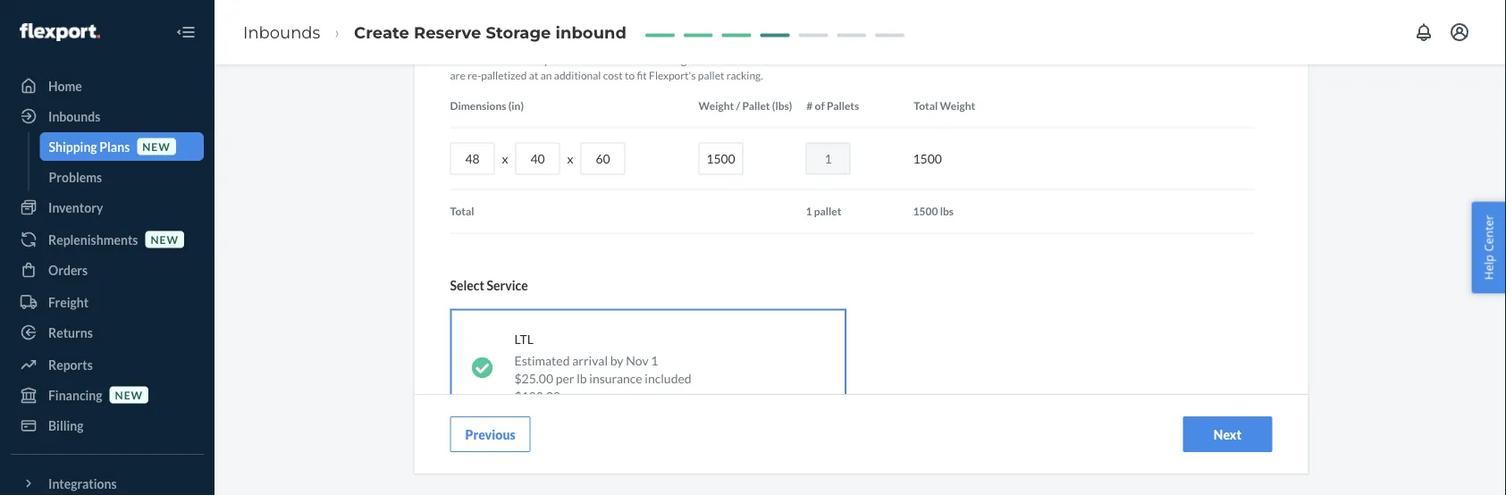 Task type: describe. For each thing, give the bounding box(es) containing it.
#
[[806, 99, 813, 112]]

ltl estimated arrival by nov 1 $25.00 per lb insurance included $180.00
[[514, 332, 691, 404]]

1 pallet
[[806, 205, 841, 218]]

weight / pallet (lbs)
[[698, 99, 792, 112]]

/
[[736, 99, 740, 112]]

reserve
[[414, 22, 481, 42]]

replenishments
[[48, 232, 138, 247]]

by for arrival
[[610, 353, 623, 369]]

due
[[891, 450, 909, 462]]

confirm
[[450, 450, 489, 462]]

rate.
[[691, 450, 712, 462]]

insurance
[[589, 371, 642, 387]]

on
[[529, 54, 541, 67]]

1500 lbs
[[913, 205, 954, 218]]

1 inside 'ltl estimated arrival by nov 1 $25.00 per lb insurance included $180.00'
[[651, 353, 658, 369]]

1 horizontal spatial 1
[[806, 205, 812, 218]]

change
[[856, 450, 889, 462]]

unexpected
[[1073, 450, 1128, 462]]

storage
[[486, 22, 551, 42]]

re-
[[467, 69, 481, 82]]

help
[[1481, 255, 1497, 280]]

reports
[[48, 357, 93, 372]]

fit
[[637, 69, 647, 82]]

weights,
[[1210, 450, 1249, 462]]

0 horizontal spatial to
[[609, 450, 619, 462]]

previous button
[[450, 417, 531, 452]]

help center
[[1481, 215, 1497, 280]]

1 horizontal spatial pallet
[[814, 205, 841, 218]]

select
[[450, 278, 484, 294]]

your inside confirm your shipment by nov 10 to guarantee this rate. your final invoice amount may change due to additional carrier pickup fees or unexpected cargo quantities, weights, and dimensions.
[[491, 450, 512, 462]]

carrier
[[972, 450, 1004, 462]]

open account menu image
[[1449, 21, 1470, 43]]

$180.00
[[514, 389, 561, 404]]

by for shipment
[[560, 450, 571, 462]]

are
[[450, 69, 465, 82]]

2 weight from the left
[[940, 99, 975, 112]]

cargo
[[1130, 450, 1156, 462]]

palletized
[[481, 69, 527, 82]]

inventory
[[48, 200, 103, 215]]

open notifications image
[[1413, 21, 1435, 43]]

shipping
[[49, 139, 97, 154]]

lbs
[[940, 205, 954, 218]]

estimated inside 'ltl estimated arrival by nov 1 $25.00 per lb insurance included $180.00'
[[514, 353, 570, 369]]

or
[[1061, 450, 1071, 462]]

your
[[714, 450, 736, 462]]

lb
[[577, 371, 587, 387]]

close navigation image
[[175, 21, 197, 43]]

pallet inside estimated based on your case dimensions and weights. pallets taller than 60" are re-palletized at an additional cost to fit flexport's pallet racking.
[[698, 69, 724, 82]]

plans
[[99, 139, 130, 154]]

taller
[[739, 54, 764, 67]]

select service
[[450, 278, 528, 294]]

to inside estimated based on your case dimensions and weights. pallets taller than 60" are re-palletized at an additional cost to fit flexport's pallet racking.
[[625, 69, 635, 82]]

orders link
[[11, 256, 204, 284]]

your inside estimated based on your case dimensions and weights. pallets taller than 60" are re-palletized at an additional cost to fit flexport's pallet racking.
[[543, 54, 565, 67]]

final
[[738, 450, 759, 462]]

integrations button
[[11, 469, 204, 495]]

dimensions.
[[450, 465, 505, 478]]

dimensions (in)
[[450, 99, 524, 112]]

than
[[766, 54, 787, 67]]

integrations
[[48, 476, 117, 491]]

flexport's
[[649, 69, 696, 82]]

included
[[645, 371, 691, 387]]

quantities,
[[1158, 450, 1208, 462]]

freight
[[48, 295, 89, 310]]

home
[[48, 78, 82, 93]]

(in)
[[508, 99, 524, 112]]

amount
[[796, 450, 832, 462]]

of
[[815, 99, 825, 112]]

help center button
[[1472, 202, 1506, 293]]

additional inside estimated based on your case dimensions and weights. pallets taller than 60" are re-palletized at an additional cost to fit flexport's pallet racking.
[[554, 69, 601, 82]]

next button
[[1183, 417, 1272, 452]]

new for replenishments
[[151, 233, 179, 246]]

estimated based on your case dimensions and weights. pallets taller than 60" are re-palletized at an additional cost to fit flexport's pallet racking.
[[450, 54, 806, 82]]

1 x from the left
[[502, 151, 508, 167]]

ltl
[[514, 332, 534, 347]]

reports link
[[11, 350, 204, 379]]

per
[[556, 371, 574, 387]]

breadcrumbs navigation
[[229, 6, 641, 58]]

cost
[[603, 69, 623, 82]]

returns link
[[11, 318, 204, 347]]

0 horizontal spatial inbounds link
[[11, 102, 204, 130]]

shipping plans
[[49, 139, 130, 154]]

10
[[595, 450, 607, 462]]

2 horizontal spatial to
[[911, 450, 921, 462]]

1 weight from the left
[[698, 99, 734, 112]]



Task type: locate. For each thing, give the bounding box(es) containing it.
financing
[[48, 387, 102, 403]]

0 vertical spatial and
[[645, 54, 662, 67]]

0 vertical spatial inbounds link
[[243, 22, 320, 42]]

home link
[[11, 72, 204, 100]]

problems link
[[40, 163, 204, 191]]

1 horizontal spatial inbounds link
[[243, 22, 320, 42]]

0 horizontal spatial total
[[450, 205, 474, 218]]

0 horizontal spatial your
[[491, 450, 512, 462]]

by inside confirm your shipment by nov 10 to guarantee this rate. your final invoice amount may change due to additional carrier pickup fees or unexpected cargo quantities, weights, and dimensions.
[[560, 450, 571, 462]]

0 horizontal spatial estimated
[[450, 54, 498, 67]]

1 vertical spatial estimated
[[514, 353, 570, 369]]

freight link
[[11, 288, 204, 316]]

1 horizontal spatial x
[[567, 151, 573, 167]]

additional inside confirm your shipment by nov 10 to guarantee this rate. your final invoice amount may change due to additional carrier pickup fees or unexpected cargo quantities, weights, and dimensions.
[[923, 450, 970, 462]]

1500 for 1500 lbs
[[913, 205, 938, 218]]

1 vertical spatial new
[[151, 233, 179, 246]]

to
[[625, 69, 635, 82], [609, 450, 619, 462], [911, 450, 921, 462]]

and up fit
[[645, 54, 662, 67]]

flexport logo image
[[20, 23, 100, 41]]

new right plans
[[142, 140, 170, 153]]

estimated up $25.00
[[514, 353, 570, 369]]

1 horizontal spatial by
[[610, 353, 623, 369]]

fees
[[1039, 450, 1059, 462]]

0 horizontal spatial weight
[[698, 99, 734, 112]]

new up "orders" link
[[151, 233, 179, 246]]

to right 10
[[609, 450, 619, 462]]

pickup
[[1006, 450, 1037, 462]]

2 x from the left
[[567, 151, 573, 167]]

check circle image
[[471, 357, 493, 379]]

1 horizontal spatial estimated
[[514, 353, 570, 369]]

returns
[[48, 325, 93, 340]]

1500 for 1500
[[913, 151, 942, 167]]

0 vertical spatial pallets
[[705, 54, 737, 67]]

x
[[502, 151, 508, 167], [567, 151, 573, 167]]

0 horizontal spatial by
[[560, 450, 571, 462]]

1 1500 from the top
[[913, 151, 942, 167]]

nov
[[626, 353, 649, 369], [573, 450, 593, 462]]

arrival
[[572, 353, 608, 369]]

inventory link
[[11, 193, 204, 222]]

and
[[645, 54, 662, 67], [1251, 450, 1268, 462]]

1 vertical spatial inbounds
[[48, 109, 100, 124]]

inbounds inside breadcrumbs navigation
[[243, 22, 320, 42]]

1 vertical spatial and
[[1251, 450, 1268, 462]]

1 vertical spatial nov
[[573, 450, 593, 462]]

0 vertical spatial new
[[142, 140, 170, 153]]

to right due
[[911, 450, 921, 462]]

0 horizontal spatial pallets
[[705, 54, 737, 67]]

total for total
[[450, 205, 474, 218]]

next
[[1214, 427, 1242, 442]]

0 vertical spatial your
[[543, 54, 565, 67]]

0 vertical spatial pallet
[[698, 69, 724, 82]]

at
[[529, 69, 538, 82]]

None text field
[[581, 143, 625, 175]]

1 horizontal spatial weight
[[940, 99, 975, 112]]

2 1500 from the top
[[913, 205, 938, 218]]

0 horizontal spatial pallet
[[698, 69, 724, 82]]

and inside estimated based on your case dimensions and weights. pallets taller than 60" are re-palletized at an additional cost to fit flexport's pallet racking.
[[645, 54, 662, 67]]

estimated up re- at the top of page
[[450, 54, 498, 67]]

(lbs)
[[772, 99, 792, 112]]

0 vertical spatial by
[[610, 353, 623, 369]]

0 vertical spatial additional
[[554, 69, 601, 82]]

1500
[[913, 151, 942, 167], [913, 205, 938, 218]]

1 vertical spatial your
[[491, 450, 512, 462]]

0 vertical spatial inbounds
[[243, 22, 320, 42]]

center
[[1481, 215, 1497, 252]]

nov for 1
[[626, 353, 649, 369]]

# of pallets
[[806, 99, 859, 112]]

to left fit
[[625, 69, 635, 82]]

1 vertical spatial by
[[560, 450, 571, 462]]

new for shipping plans
[[142, 140, 170, 153]]

dimensions
[[450, 99, 506, 112]]

0 vertical spatial estimated
[[450, 54, 498, 67]]

shipment
[[514, 450, 558, 462]]

$25.00
[[514, 371, 553, 387]]

0 horizontal spatial x
[[502, 151, 508, 167]]

1 vertical spatial 1
[[651, 353, 658, 369]]

1 vertical spatial pallet
[[814, 205, 841, 218]]

weights.
[[664, 54, 703, 67]]

0 vertical spatial nov
[[626, 353, 649, 369]]

estimated inside estimated based on your case dimensions and weights. pallets taller than 60" are re-palletized at an additional cost to fit flexport's pallet racking.
[[450, 54, 498, 67]]

an
[[540, 69, 552, 82]]

service
[[487, 278, 528, 294]]

pallets inside estimated based on your case dimensions and weights. pallets taller than 60" are re-palletized at an additional cost to fit flexport's pallet racking.
[[705, 54, 737, 67]]

create
[[354, 22, 409, 42]]

case
[[567, 54, 588, 67]]

0 vertical spatial 1
[[806, 205, 812, 218]]

0 horizontal spatial nov
[[573, 450, 593, 462]]

this
[[671, 450, 689, 462]]

your
[[543, 54, 565, 67], [491, 450, 512, 462]]

1 horizontal spatial pallets
[[827, 99, 859, 112]]

estimated
[[450, 54, 498, 67], [514, 353, 570, 369]]

nov inside 'ltl estimated arrival by nov 1 $25.00 per lb insurance included $180.00'
[[626, 353, 649, 369]]

previous
[[465, 427, 515, 442]]

total
[[914, 99, 938, 112], [450, 205, 474, 218]]

invoice
[[761, 450, 794, 462]]

billing
[[48, 418, 84, 433]]

1500 left lbs
[[913, 205, 938, 218]]

based
[[500, 54, 527, 67]]

1 vertical spatial pallets
[[827, 99, 859, 112]]

pallets right of
[[827, 99, 859, 112]]

1 vertical spatial 1500
[[913, 205, 938, 218]]

pallet
[[698, 69, 724, 82], [814, 205, 841, 218]]

create reserve storage inbound
[[354, 22, 627, 42]]

inbounds
[[243, 22, 320, 42], [48, 109, 100, 124]]

nov inside confirm your shipment by nov 10 to guarantee this rate. your final invoice amount may change due to additional carrier pickup fees or unexpected cargo quantities, weights, and dimensions.
[[573, 450, 593, 462]]

2 vertical spatial new
[[115, 388, 143, 401]]

confirm your shipment by nov 10 to guarantee this rate. your final invoice amount may change due to additional carrier pickup fees or unexpected cargo quantities, weights, and dimensions.
[[450, 450, 1268, 478]]

may
[[834, 450, 854, 462]]

your up an
[[543, 54, 565, 67]]

total weight
[[914, 99, 975, 112]]

new down "reports" link
[[115, 388, 143, 401]]

additional down case
[[554, 69, 601, 82]]

by up "insurance" at the bottom left of the page
[[610, 353, 623, 369]]

your down previous
[[491, 450, 512, 462]]

by right shipment
[[560, 450, 571, 462]]

1 horizontal spatial your
[[543, 54, 565, 67]]

orders
[[48, 262, 88, 278]]

and right weights,
[[1251, 450, 1268, 462]]

guarantee
[[621, 450, 669, 462]]

1 horizontal spatial to
[[625, 69, 635, 82]]

by inside 'ltl estimated arrival by nov 1 $25.00 per lb insurance included $180.00'
[[610, 353, 623, 369]]

problems
[[49, 169, 102, 185]]

0 horizontal spatial inbounds
[[48, 109, 100, 124]]

inbounds link inside breadcrumbs navigation
[[243, 22, 320, 42]]

additional
[[554, 69, 601, 82], [923, 450, 970, 462]]

None text field
[[450, 143, 495, 175], [515, 143, 560, 175], [698, 143, 743, 175], [806, 143, 850, 175], [450, 143, 495, 175], [515, 143, 560, 175], [698, 143, 743, 175], [806, 143, 850, 175]]

0 horizontal spatial and
[[645, 54, 662, 67]]

0 vertical spatial 1500
[[913, 151, 942, 167]]

1 horizontal spatial and
[[1251, 450, 1268, 462]]

pallet
[[742, 99, 770, 112]]

1 vertical spatial total
[[450, 205, 474, 218]]

1
[[806, 205, 812, 218], [651, 353, 658, 369]]

60"
[[789, 54, 806, 67]]

0 vertical spatial total
[[914, 99, 938, 112]]

0 horizontal spatial additional
[[554, 69, 601, 82]]

nov for 10
[[573, 450, 593, 462]]

1 vertical spatial additional
[[923, 450, 970, 462]]

1 horizontal spatial total
[[914, 99, 938, 112]]

new for financing
[[115, 388, 143, 401]]

by
[[610, 353, 623, 369], [560, 450, 571, 462]]

and inside confirm your shipment by nov 10 to guarantee this rate. your final invoice amount may change due to additional carrier pickup fees or unexpected cargo quantities, weights, and dimensions.
[[1251, 450, 1268, 462]]

nov up "insurance" at the bottom left of the page
[[626, 353, 649, 369]]

new
[[142, 140, 170, 153], [151, 233, 179, 246], [115, 388, 143, 401]]

1 vertical spatial inbounds link
[[11, 102, 204, 130]]

1500 up '1500 lbs'
[[913, 151, 942, 167]]

pallets
[[705, 54, 737, 67], [827, 99, 859, 112]]

0 horizontal spatial 1
[[651, 353, 658, 369]]

billing link
[[11, 411, 204, 440]]

1 horizontal spatial nov
[[626, 353, 649, 369]]

nov left 10
[[573, 450, 593, 462]]

racking.
[[726, 69, 763, 82]]

1 horizontal spatial additional
[[923, 450, 970, 462]]

1 horizontal spatial inbounds
[[243, 22, 320, 42]]

total for total weight
[[914, 99, 938, 112]]

pallets up racking.
[[705, 54, 737, 67]]

additional left 'carrier'
[[923, 450, 970, 462]]

inbound
[[556, 22, 627, 42]]

dimensions
[[590, 54, 643, 67]]



Task type: vqa. For each thing, say whether or not it's contained in the screenshot.
Visit on the top right of the page
no



